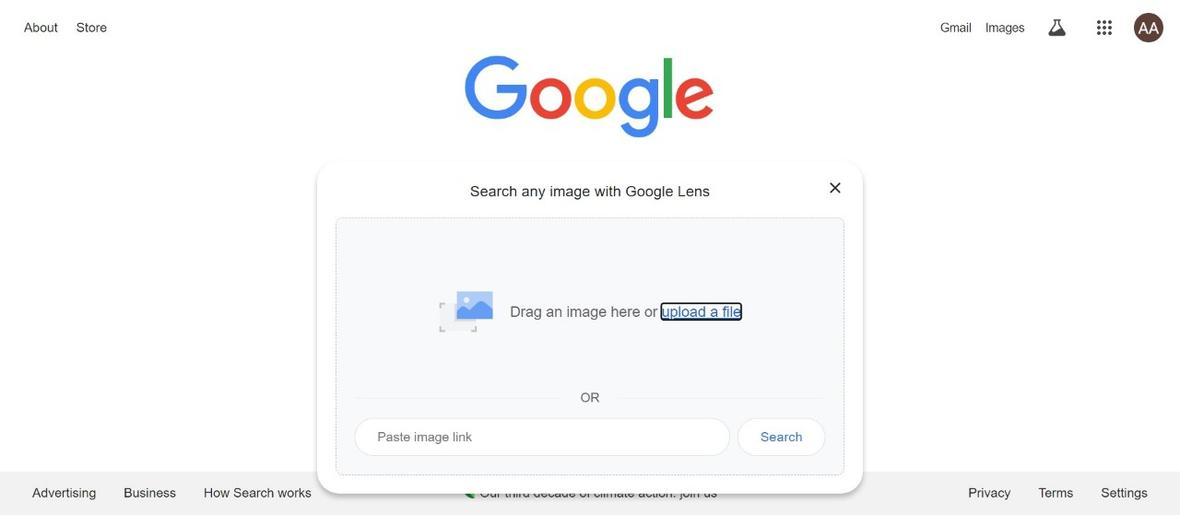 Task type: describe. For each thing, give the bounding box(es) containing it.
search labs image
[[1047, 17, 1069, 39]]

google image
[[465, 55, 716, 140]]

Paste image link field
[[355, 419, 731, 457]]

search by image image
[[822, 174, 844, 196]]



Task type: vqa. For each thing, say whether or not it's contained in the screenshot.
min associated with 12 hr 27 min ORD – LGW
no



Task type: locate. For each thing, give the bounding box(es) containing it.
None search field
[[18, 159, 1162, 494]]



